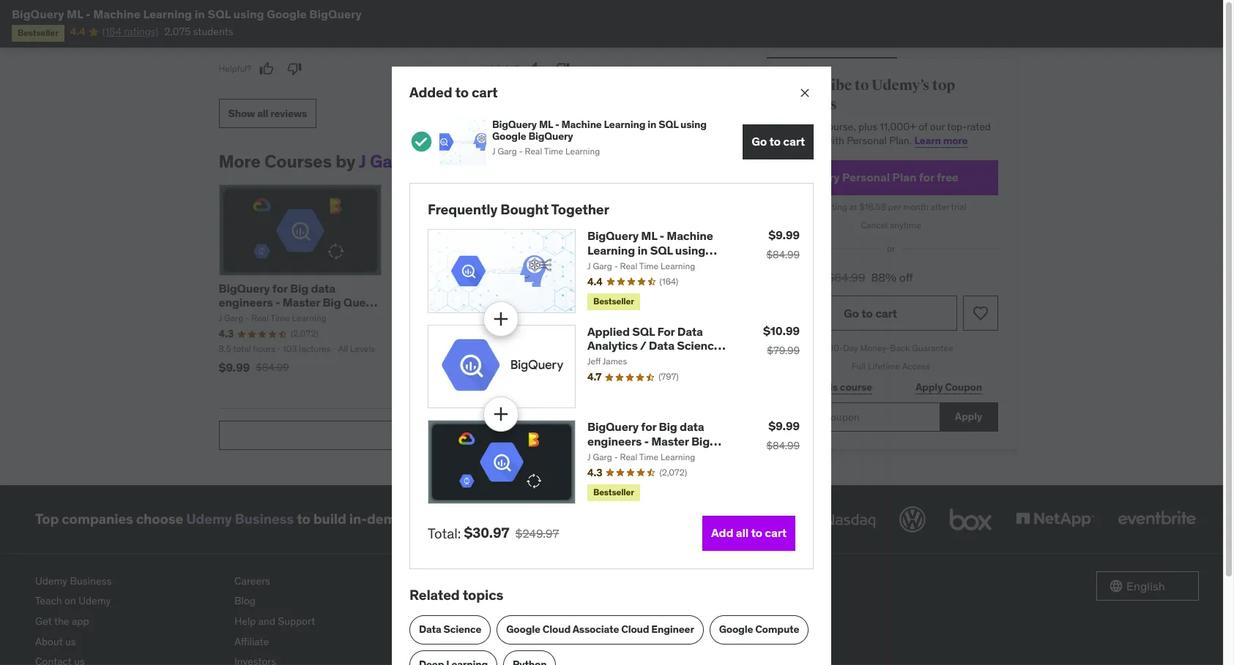 Task type: vqa. For each thing, say whether or not it's contained in the screenshot.


Task type: locate. For each thing, give the bounding box(es) containing it.
1 vertical spatial ml
[[539, 118, 553, 131]]

courses
[[784, 95, 837, 113]]

to inside the apache beam | a hands-on course to build big data pipelines
[[608, 295, 619, 310]]

a inside apache flink | a real time & hands-on course on flink j garg - real time learning
[[472, 281, 479, 296]]

4.7
[[587, 371, 602, 384]]

1 horizontal spatial course
[[568, 295, 605, 310]]

1 vertical spatial engineers
[[587, 434, 642, 449]]

in
[[195, 7, 205, 21], [648, 118, 656, 131], [638, 243, 648, 258]]

hours up $9.99 $74.99
[[421, 343, 443, 354]]

all levels right 55 lectures
[[502, 343, 539, 354]]

0 horizontal spatial query
[[343, 295, 376, 310]]

0 vertical spatial engineers
[[219, 295, 273, 310]]

go to cart inside added to cart dialog
[[752, 134, 805, 149]]

total right 8.5
[[233, 343, 251, 354]]

google compute link
[[709, 616, 809, 645]]

go to cart button down courses
[[743, 124, 814, 159]]

big inside the apache beam | a hands-on course to build big data pipelines
[[652, 295, 670, 310]]

bigquery for big data engineers - master big query internals down 797 reviews element
[[587, 420, 710, 463]]

1 hours from the left
[[253, 343, 275, 354]]

lectures right 103
[[299, 343, 331, 354]]

0 vertical spatial using
[[233, 7, 264, 21]]

1 vertical spatial internals
[[623, 448, 671, 463]]

apply inside button
[[915, 381, 943, 394]]

course
[[451, 295, 488, 310], [568, 295, 605, 310], [840, 381, 872, 394]]

privacy policy link
[[434, 592, 621, 612]]

top-
[[947, 120, 967, 133]]

show
[[228, 107, 255, 120]]

hands- up 6 total hours
[[393, 295, 433, 310]]

hands- inside the apache beam | a hands-on course to build big data pipelines
[[661, 281, 701, 296]]

4.4 inside added to cart dialog
[[587, 275, 602, 288]]

4.3 for $9.99
[[587, 466, 602, 479]]

helpful? left "mark review by paul o. as helpful" icon
[[219, 63, 251, 74]]

bigquery for big data engineers - master big query internals inside added to cart dialog
[[587, 420, 710, 463]]

(2,072) inside added to cart dialog
[[659, 467, 687, 478]]

0 horizontal spatial on
[[433, 295, 449, 310]]

bigquery for big data engineers - master big query internals for bestseller
[[587, 420, 710, 463]]

learning inside apache flink | a real time & hands-on course on flink j garg - real time learning
[[467, 313, 501, 324]]

1 vertical spatial all
[[736, 526, 749, 541]]

1 vertical spatial personal
[[842, 170, 890, 185]]

4.3 inside added to cart dialog
[[587, 466, 602, 479]]

1 a from the left
[[472, 281, 479, 296]]

apply down access
[[915, 381, 943, 394]]

0 horizontal spatial or
[[485, 615, 494, 628]]

our
[[930, 120, 945, 133]]

to up 'applied'
[[608, 295, 619, 310]]

apply inside button
[[955, 410, 982, 424]]

cancel
[[861, 219, 888, 230]]

personal inside get this course, plus 11,000+ of our top-rated courses, with personal plan.
[[847, 134, 887, 147]]

get
[[784, 120, 801, 133], [35, 615, 52, 628]]

1 levels from the left
[[350, 343, 375, 354]]

udemy right choose on the bottom of page
[[186, 511, 232, 528]]

on inside apache flink | a real time & hands-on course on flink j garg - real time learning
[[491, 295, 504, 310]]

all inside add all to cart button
[[736, 526, 749, 541]]

1 vertical spatial udemy business link
[[35, 572, 223, 592]]

to left udemy's
[[855, 76, 869, 95]]

0 vertical spatial bestseller
[[18, 27, 58, 38]]

3 total from the left
[[582, 343, 600, 354]]

go left courses,
[[752, 134, 767, 149]]

a left the 164 reviews element
[[651, 281, 659, 296]]

$249.97
[[515, 527, 559, 541]]

2 apache from the left
[[568, 281, 609, 296]]

engineers up 8.5 total hours
[[219, 295, 273, 310]]

udemy business link up the careers
[[186, 511, 294, 528]]

to left courses,
[[769, 134, 781, 149]]

business up app
[[70, 575, 112, 588]]

0 vertical spatial apply
[[915, 381, 943, 394]]

1 vertical spatial on
[[65, 595, 76, 608]]

0 horizontal spatial go
[[752, 134, 767, 149]]

0 vertical spatial for
[[919, 170, 934, 185]]

bigquery for big data engineers - master big query internals
[[219, 281, 376, 324], [587, 420, 710, 463]]

on up (1,758) on the left
[[491, 295, 504, 310]]

nasdaq image
[[795, 504, 879, 536]]

get this course, plus 11,000+ of our top-rated courses, with personal plan.
[[784, 120, 991, 147]]

a inside the apache beam | a hands-on course to build big data pipelines
[[651, 281, 659, 296]]

cloud
[[543, 624, 571, 637], [621, 624, 649, 637]]

all levels for apache beam | a hands-on course to build big data pipelines
[[684, 343, 721, 354]]

gift this course link
[[784, 373, 888, 403]]

flink left & in the left top of the page
[[507, 295, 533, 310]]

mark review by paul o. as helpful image
[[259, 61, 274, 76]]

2 vertical spatial machine
[[667, 229, 713, 244]]

apache flink | a real time & hands-on course on flink link
[[393, 281, 544, 310]]

app
[[72, 615, 89, 628]]

0 vertical spatial machine
[[93, 7, 141, 21]]

apache inside apache flink | a real time & hands-on course on flink j garg - real time learning
[[393, 281, 435, 296]]

3 hours from the left
[[602, 343, 625, 354]]

query inside added to cart dialog
[[587, 448, 620, 463]]

(797)
[[659, 371, 679, 382]]

0 vertical spatial personal
[[847, 134, 887, 147]]

starting at $16.58 per month after trial cancel anytime
[[816, 201, 966, 230]]

hours for bigquery for big data engineers - master big query internals
[[253, 343, 275, 354]]

0 vertical spatial get
[[784, 120, 801, 133]]

english button
[[1096, 572, 1199, 601]]

query for bestseller
[[587, 448, 620, 463]]

apache for to
[[568, 281, 609, 296]]

to right add
[[751, 526, 762, 541]]

2 all levels from the left
[[502, 343, 539, 354]]

2 horizontal spatial levels
[[696, 343, 721, 354]]

apache up 6 total hours
[[393, 281, 435, 296]]

master inside added to cart dialog
[[651, 434, 689, 449]]

this up courses,
[[803, 120, 820, 133]]

all right add
[[736, 526, 749, 541]]

in inside bigquery ml - machine learning in sql using google bigquery j garg - real time learning
[[648, 118, 656, 131]]

1 horizontal spatial cloud
[[621, 624, 649, 637]]

total right 6
[[401, 343, 419, 354]]

all
[[338, 343, 348, 354], [502, 343, 512, 354], [684, 343, 694, 354]]

1 apache from the left
[[393, 281, 435, 296]]

eventbrite image
[[1115, 504, 1199, 536]]

bestseller
[[18, 27, 58, 38], [593, 296, 634, 307], [593, 487, 634, 498]]

1 horizontal spatial all
[[502, 343, 512, 354]]

go up day on the bottom right of page
[[844, 306, 859, 320]]

flink up "55"
[[437, 281, 464, 296]]

1 horizontal spatial on
[[491, 295, 504, 310]]

internals
[[219, 309, 267, 324], [623, 448, 671, 463]]

1 horizontal spatial or
[[887, 243, 895, 254]]

2 cloud from the left
[[621, 624, 649, 637]]

1 | from the left
[[466, 281, 469, 296]]

levels left 5.5 in the left bottom of the page
[[514, 343, 539, 354]]

1 vertical spatial bigquery for big data engineers - master big query internals link
[[587, 420, 721, 463]]

levels right "62 lectures"
[[696, 343, 721, 354]]

starting
[[816, 201, 847, 212]]

levels for apache beam | a hands-on course to build big data pipelines
[[696, 343, 721, 354]]

1 horizontal spatial bigquery ml - machine learning in sql using google bigquery
[[587, 229, 713, 272]]

a
[[472, 281, 479, 296], [651, 281, 659, 296]]

0 horizontal spatial all
[[257, 107, 268, 120]]

sql inside bigquery ml - machine learning in sql using google bigquery j garg - real time learning
[[659, 118, 678, 131]]

1 horizontal spatial 4.3
[[393, 327, 408, 341]]

hours left 103
[[253, 343, 275, 354]]

or right sell at left
[[485, 615, 494, 628]]

engineers
[[219, 295, 273, 310], [587, 434, 642, 449]]

this for gift
[[820, 381, 838, 394]]

0 horizontal spatial get
[[35, 615, 52, 628]]

cart right add
[[765, 526, 787, 541]]

4.3 for 8.5 total hours
[[219, 327, 234, 341]]

0 horizontal spatial levels
[[350, 343, 375, 354]]

course up (1,758) on the left
[[451, 295, 488, 310]]

on
[[701, 281, 717, 296], [433, 295, 449, 310]]

choose
[[136, 511, 183, 528]]

hours up james
[[602, 343, 625, 354]]

on right teach
[[65, 595, 76, 608]]

sql inside bigquery ml - machine learning in sql using google bigquery
[[650, 243, 673, 258]]

to left in-
[[297, 511, 310, 528]]

0 horizontal spatial all
[[338, 343, 348, 354]]

all inside show all reviews button
[[257, 107, 268, 120]]

internals inside added to cart dialog
[[623, 448, 671, 463]]

skills.
[[467, 511, 505, 528]]

engineers down 4.7
[[587, 434, 642, 449]]

$84.99 inside $9.99 $84.99 88% off
[[827, 270, 865, 285]]

get left the
[[35, 615, 52, 628]]

1 vertical spatial 2072 reviews element
[[659, 467, 687, 479]]

data science link
[[409, 616, 491, 645]]

this right gift
[[820, 381, 838, 394]]

1 vertical spatial (2,072)
[[659, 467, 687, 478]]

0 horizontal spatial hours
[[253, 343, 275, 354]]

j inside apache flink | a real time & hands-on course on flink j garg - real time learning
[[393, 313, 397, 324]]

build up (1,659)
[[621, 295, 649, 310]]

j garg - real time learning
[[587, 261, 695, 272], [219, 313, 326, 324], [568, 313, 676, 324], [587, 452, 695, 463]]

0 horizontal spatial internals
[[219, 309, 267, 324]]

0 horizontal spatial lectures
[[299, 343, 331, 354]]

real inside bigquery ml - machine learning in sql using google bigquery j garg - real time learning
[[525, 146, 542, 157]]

1 horizontal spatial 4.4
[[568, 327, 583, 341]]

internals for $9.99
[[219, 309, 267, 324]]

0 vertical spatial all
[[257, 107, 268, 120]]

lectures for course
[[645, 343, 676, 354]]

bought
[[500, 200, 549, 218]]

2 a from the left
[[651, 281, 659, 296]]

engineers for bestseller
[[587, 434, 642, 449]]

levels for bigquery for big data engineers - master big query internals
[[350, 343, 375, 354]]

added
[[409, 83, 452, 101]]

tab list
[[766, 22, 1015, 59]]

1 horizontal spatial master
[[651, 434, 689, 449]]

| for beam
[[646, 281, 649, 296]]

1 vertical spatial bigquery ml - machine learning in sql using google bigquery
[[587, 229, 713, 272]]

3 all from the left
[[684, 343, 694, 354]]

a up (1,758) on the left
[[472, 281, 479, 296]]

all right 103 lectures
[[338, 343, 348, 354]]

all for bigquery for big data engineers - master big query internals
[[338, 343, 348, 354]]

$84.99 down analytics
[[605, 361, 639, 374]]

2 horizontal spatial lectures
[[645, 343, 676, 354]]

0 vertical spatial 2072 reviews element
[[291, 328, 318, 341]]

course up 'applied'
[[568, 295, 605, 310]]

get up courses,
[[784, 120, 801, 133]]

help
[[234, 615, 256, 628]]

cloud left engineer
[[621, 624, 649, 637]]

udemy business teach on udemy get the app about us
[[35, 575, 112, 649]]

for
[[657, 324, 675, 339]]

all levels right "62 lectures"
[[684, 343, 721, 354]]

using inside bigquery ml - machine learning in sql using google bigquery
[[675, 243, 705, 258]]

2072 reviews element for bestseller
[[659, 467, 687, 479]]

data inside the apache beam | a hands-on course to build big data pipelines
[[672, 295, 697, 310]]

coupon
[[945, 381, 982, 394]]

&
[[537, 281, 544, 296]]

1 helpful? from the left
[[219, 63, 251, 74]]

bigquery ml - machine learning in sql using google bigquery up 2,075
[[12, 7, 362, 21]]

privacy policy do not sell or share my personal information sitemap
[[434, 595, 580, 663]]

1 all levels from the left
[[338, 343, 375, 354]]

0 horizontal spatial helpful?
[[219, 63, 251, 74]]

data
[[677, 324, 703, 339], [649, 338, 674, 353], [419, 624, 441, 637]]

2 all from the left
[[502, 343, 512, 354]]

course inside the apache beam | a hands-on course to build big data pipelines
[[568, 295, 605, 310]]

0 vertical spatial ml
[[67, 7, 83, 21]]

| up (1,758) on the left
[[466, 281, 469, 296]]

1 horizontal spatial levels
[[514, 343, 539, 354]]

0 horizontal spatial (2,072)
[[291, 328, 318, 339]]

2 vertical spatial ml
[[641, 229, 657, 244]]

try personal plan for free
[[823, 170, 959, 185]]

apply down coupon
[[955, 410, 982, 424]]

$30.97
[[464, 525, 509, 542]]

business up the careers
[[235, 511, 294, 528]]

my
[[524, 615, 538, 628]]

$84.99 left 88%
[[827, 270, 865, 285]]

udemy business link
[[186, 511, 294, 528], [35, 572, 223, 592]]

bigquery for big data engineers - master big query internals link up 103
[[219, 281, 378, 324]]

1 total from the left
[[233, 343, 251, 354]]

0 vertical spatial bigquery for big data engineers - master big query internals link
[[219, 281, 378, 324]]

levels left 6
[[350, 343, 375, 354]]

2 horizontal spatial hours
[[602, 343, 625, 354]]

all right "62 lectures"
[[684, 343, 694, 354]]

0 vertical spatial go
[[752, 134, 767, 149]]

machine down mark review by jairo wilmer garcia m. as unhelpful icon
[[561, 118, 602, 131]]

data inside added to cart dialog
[[680, 420, 704, 435]]

of
[[919, 120, 928, 133]]

0 vertical spatial this
[[803, 120, 820, 133]]

1 horizontal spatial go to cart
[[844, 306, 897, 320]]

apply for apply coupon
[[915, 381, 943, 394]]

0 horizontal spatial course
[[451, 295, 488, 310]]

udemy up app
[[79, 595, 111, 608]]

$84.99 down gift
[[766, 440, 800, 453]]

ratings)
[[124, 25, 158, 38]]

1 vertical spatial bigquery for big data engineers - master big query internals
[[587, 420, 710, 463]]

| inside apache flink | a real time & hands-on course on flink j garg - real time learning
[[466, 281, 469, 296]]

master for bestseller
[[651, 434, 689, 449]]

bigquery ml - machine learning in sql using google bigquery up (164)
[[587, 229, 713, 272]]

time
[[544, 146, 563, 157], [464, 150, 504, 173], [639, 261, 659, 272], [508, 281, 534, 296], [270, 313, 290, 324], [445, 313, 465, 324], [620, 313, 639, 324], [639, 452, 659, 463]]

0 vertical spatial go to cart
[[752, 134, 805, 149]]

master up 103 lectures
[[283, 295, 320, 310]]

3 lectures from the left
[[645, 343, 676, 354]]

all right 55 lectures
[[502, 343, 512, 354]]

1 horizontal spatial apply
[[955, 410, 982, 424]]

1 horizontal spatial machine
[[561, 118, 602, 131]]

personal down plus
[[847, 134, 887, 147]]

udemy business link up get the app "link"
[[35, 572, 223, 592]]

1 horizontal spatial get
[[784, 120, 801, 133]]

all right the show
[[257, 107, 268, 120]]

time inside bigquery ml - machine learning in sql using google bigquery j garg - real time learning
[[544, 146, 563, 157]]

blog link
[[234, 592, 422, 612]]

2 horizontal spatial 4.3
[[587, 466, 602, 479]]

3 levels from the left
[[696, 343, 721, 354]]

1 horizontal spatial hours
[[421, 343, 443, 354]]

month
[[903, 201, 929, 212]]

(2,072) for bestseller
[[659, 467, 687, 478]]

english
[[1126, 579, 1165, 594]]

103 lectures
[[283, 343, 331, 354]]

do
[[434, 615, 447, 628]]

cart
[[472, 83, 498, 101], [783, 134, 805, 149], [875, 306, 897, 320], [765, 526, 787, 541]]

bigquery for big data engineers - master big query internals up 103
[[219, 281, 376, 324]]

0 horizontal spatial build
[[313, 511, 346, 528]]

0 horizontal spatial |
[[466, 281, 469, 296]]

apply for apply
[[955, 410, 982, 424]]

course down full
[[840, 381, 872, 394]]

| inside the apache beam | a hands-on course to build big data pipelines
[[646, 281, 649, 296]]

2072 reviews element inside added to cart dialog
[[659, 467, 687, 479]]

go to cart down courses
[[752, 134, 805, 149]]

wishlist image
[[972, 305, 989, 322]]

2 vertical spatial using
[[675, 243, 705, 258]]

1 horizontal spatial all
[[736, 526, 749, 541]]

lectures down 1758 reviews element
[[463, 343, 494, 354]]

mark review by jairo wilmer garcia m. as helpful image
[[527, 61, 542, 76]]

hands- inside apache flink | a real time & hands-on course on flink j garg - real time learning
[[393, 295, 433, 310]]

garg inside bigquery ml - machine learning in sql using google bigquery j garg - real time learning
[[498, 146, 517, 157]]

this inside get this course, plus 11,000+ of our top-rated courses, with personal plan.
[[803, 120, 820, 133]]

164 reviews element
[[660, 276, 678, 288]]

per
[[888, 201, 901, 212]]

back
[[890, 343, 910, 354]]

go to cart button up money-
[[784, 296, 957, 331]]

master down 797 reviews element
[[651, 434, 689, 449]]

machine up (164
[[93, 7, 141, 21]]

1 horizontal spatial lectures
[[463, 343, 494, 354]]

total
[[233, 343, 251, 354], [401, 343, 419, 354], [582, 343, 600, 354]]

for inside added to cart dialog
[[641, 420, 656, 435]]

helpful? left "mark review by jairo wilmer garcia m. as helpful" icon
[[487, 63, 519, 74]]

1 horizontal spatial build
[[621, 295, 649, 310]]

j garg - real time learning for 2072 reviews 'element' inside added to cart dialog
[[587, 452, 695, 463]]

or inside privacy policy do not sell or share my personal information sitemap
[[485, 615, 494, 628]]

build left in-
[[313, 511, 346, 528]]

apache inside the apache beam | a hands-on course to build big data pipelines
[[568, 281, 609, 296]]

1 vertical spatial using
[[680, 118, 707, 131]]

0 horizontal spatial 4.4
[[70, 25, 85, 38]]

1 vertical spatial build
[[313, 511, 346, 528]]

1 horizontal spatial bigquery for big data engineers - master big query internals link
[[587, 420, 721, 463]]

0 horizontal spatial go to cart
[[752, 134, 805, 149]]

course inside apache flink | a real time & hands-on course on flink j garg - real time learning
[[451, 295, 488, 310]]

j inside bigquery ml - machine learning in sql using google bigquery j garg - real time learning
[[492, 146, 496, 157]]

on
[[491, 295, 504, 310], [65, 595, 76, 608]]

engineers inside added to cart dialog
[[587, 434, 642, 449]]

data for $9.99
[[680, 420, 704, 435]]

j
[[492, 146, 496, 157], [359, 150, 366, 173], [587, 261, 591, 272], [219, 313, 222, 324], [393, 313, 397, 324], [568, 313, 572, 324], [587, 452, 591, 463]]

1 lectures from the left
[[299, 343, 331, 354]]

apache up pipelines
[[568, 281, 609, 296]]

all levels left 6
[[338, 343, 375, 354]]

0 horizontal spatial for
[[272, 281, 288, 296]]

2072 reviews element
[[291, 328, 318, 341], [659, 467, 687, 479]]

4.4 left (164
[[70, 25, 85, 38]]

apache for hands-
[[393, 281, 435, 296]]

machine up (164)
[[667, 229, 713, 244]]

0 horizontal spatial 2072 reviews element
[[291, 328, 318, 341]]

total up the jeff
[[582, 343, 600, 354]]

about
[[35, 635, 63, 649]]

to up money-
[[862, 306, 873, 320]]

1 horizontal spatial bigquery for big data engineers - master big query internals
[[587, 420, 710, 463]]

google up sitemap link
[[506, 624, 540, 637]]

google inside bigquery ml - machine learning in sql using google bigquery j garg - real time learning
[[492, 130, 526, 143]]

cloud right my
[[543, 624, 571, 637]]

1 horizontal spatial engineers
[[587, 434, 642, 449]]

1 horizontal spatial helpful?
[[487, 63, 519, 74]]

0 horizontal spatial hands-
[[393, 295, 433, 310]]

udemy up teach
[[35, 575, 67, 588]]

blog
[[234, 595, 256, 608]]

1 all from the left
[[338, 343, 348, 354]]

bigquery for big data engineers - master big query internals link for $9.99
[[219, 281, 378, 324]]

0 vertical spatial or
[[887, 243, 895, 254]]

personal up $16.58
[[842, 170, 890, 185]]

0 horizontal spatial bigquery for big data engineers - master big query internals link
[[219, 281, 378, 324]]

learn
[[914, 134, 941, 147]]

lectures down 1659 reviews element
[[645, 343, 676, 354]]

0 vertical spatial (2,072)
[[291, 328, 318, 339]]

google right the bigquery ml - machine learning in sql using google bigquery image
[[492, 130, 526, 143]]

ml inside bigquery ml - machine learning in sql using google bigquery j garg - real time learning
[[539, 118, 553, 131]]

0 vertical spatial in
[[195, 7, 205, 21]]

0 horizontal spatial data
[[419, 624, 441, 637]]

google up 'mark review by paul o. as unhelpful' image
[[267, 7, 307, 21]]

2 horizontal spatial for
[[919, 170, 934, 185]]

bestseller for bigquery ml - machine learning in sql using google bigquery
[[593, 296, 634, 307]]

-
[[86, 7, 91, 21], [555, 118, 559, 131], [519, 146, 523, 157], [413, 150, 421, 173], [660, 229, 664, 244], [614, 261, 618, 272], [275, 295, 280, 310], [245, 313, 249, 324], [420, 313, 424, 324], [595, 313, 599, 324], [644, 434, 649, 449], [614, 452, 618, 463]]

or down anytime
[[887, 243, 895, 254]]

1 horizontal spatial ml
[[539, 118, 553, 131]]

go to cart up money-
[[844, 306, 897, 320]]

2 total from the left
[[401, 343, 419, 354]]

helpful?
[[219, 63, 251, 74], [487, 63, 519, 74]]

1 horizontal spatial on
[[701, 281, 717, 296]]

2 vertical spatial 4.4
[[568, 327, 583, 341]]

help and support link
[[234, 612, 422, 632]]

volkswagen image
[[896, 504, 929, 536]]

2 | from the left
[[646, 281, 649, 296]]

hands- up for
[[661, 281, 701, 296]]

free
[[937, 170, 959, 185]]

$16.58
[[859, 201, 886, 212]]

go inside added to cart dialog
[[752, 134, 767, 149]]

ml inside bigquery ml - machine learning in sql using google bigquery
[[641, 229, 657, 244]]

3 all levels from the left
[[684, 343, 721, 354]]

0 vertical spatial bigquery for big data engineers - master big query internals
[[219, 281, 376, 324]]

careers
[[234, 575, 270, 588]]

1 horizontal spatial |
[[646, 281, 649, 296]]

applied sql for data analytics / data science with bigquery link
[[587, 324, 726, 367]]

| right beam
[[646, 281, 649, 296]]

top
[[35, 511, 59, 528]]

1 horizontal spatial internals
[[623, 448, 671, 463]]

plan.
[[889, 134, 912, 147]]

report
[[443, 429, 476, 442]]

bigquery ml - machine learning in sql using google bigquery image
[[439, 118, 486, 165]]

total for bigquery for big data engineers - master big query internals
[[233, 343, 251, 354]]

bigquery for big data engineers - master big query internals link down 797 reviews element
[[587, 420, 721, 463]]

2 helpful? from the left
[[487, 63, 519, 74]]

sell
[[467, 615, 482, 628]]

| for flink
[[466, 281, 469, 296]]

sql inside applied sql for data analytics / data science with bigquery
[[632, 324, 655, 339]]

1 vertical spatial master
[[651, 434, 689, 449]]

4.4 left beam
[[587, 275, 602, 288]]

1 vertical spatial get
[[35, 615, 52, 628]]

0 horizontal spatial master
[[283, 295, 320, 310]]

2 hours from the left
[[421, 343, 443, 354]]



Task type: describe. For each thing, give the bounding box(es) containing it.
apache flink | a real time & hands-on course on flink j garg - real time learning
[[393, 281, 544, 324]]

(164)
[[660, 276, 678, 287]]

helpful? for "mark review by paul o. as helpful" icon
[[219, 63, 251, 74]]

information
[[434, 629, 486, 643]]

(2,072) for $9.99
[[291, 328, 318, 339]]

top companies choose udemy business to build in-demand career skills.
[[35, 511, 505, 528]]

lectures for master
[[299, 343, 331, 354]]

0 vertical spatial udemy business link
[[186, 511, 294, 528]]

1 horizontal spatial data
[[649, 338, 674, 353]]

machine inside bigquery ml - machine learning in sql using google bigquery j garg - real time learning
[[561, 118, 602, 131]]

add all to cart button
[[702, 516, 795, 551]]

netapp image
[[1013, 504, 1097, 536]]

applied
[[587, 324, 630, 339]]

add all to cart
[[711, 526, 787, 541]]

2 horizontal spatial course
[[840, 381, 872, 394]]

1 vertical spatial udemy
[[35, 575, 67, 588]]

learn more link
[[914, 134, 968, 147]]

on inside the udemy business teach on udemy get the app about us
[[65, 595, 76, 608]]

0 horizontal spatial flink
[[437, 281, 464, 296]]

for for $9.99
[[272, 281, 288, 296]]

4.4 for bigquery
[[587, 275, 602, 288]]

box image
[[946, 504, 995, 536]]

a for hands-
[[651, 281, 659, 296]]

1 vertical spatial go
[[844, 306, 859, 320]]

abuse
[[478, 429, 507, 442]]

about us link
[[35, 632, 223, 653]]

helpful? for "mark review by jairo wilmer garcia m. as helpful" icon
[[487, 63, 519, 74]]

trial
[[951, 201, 966, 212]]

$10.99
[[763, 324, 800, 338]]

6
[[393, 343, 399, 354]]

- inside apache flink | a real time & hands-on course on flink j garg - real time learning
[[420, 313, 424, 324]]

course,
[[822, 120, 856, 133]]

bestseller for bigquery for big data engineers - master big query internals
[[593, 487, 634, 498]]

$84.99 down 103
[[256, 361, 289, 374]]

anytime
[[890, 219, 921, 230]]

$74.99
[[431, 361, 463, 374]]

full
[[852, 361, 866, 372]]

by
[[336, 150, 355, 173]]

google compute
[[719, 624, 799, 637]]

apply coupon button
[[900, 373, 998, 403]]

2 vertical spatial in
[[638, 243, 648, 258]]

all for apache flink | a real time & hands-on course on flink
[[502, 343, 512, 354]]

1 vertical spatial go to cart
[[844, 306, 897, 320]]

try personal plan for free link
[[784, 160, 998, 195]]

for for bestseller
[[641, 420, 656, 435]]

apache beam | a hands-on course to build big data pipelines
[[568, 281, 717, 324]]

0 vertical spatial udemy
[[186, 511, 232, 528]]

on inside apache flink | a real time & hands-on course on flink j garg - real time learning
[[433, 295, 449, 310]]

topics
[[463, 587, 503, 604]]

cart left the with
[[783, 134, 805, 149]]

0 horizontal spatial machine
[[93, 7, 141, 21]]

lifetime
[[868, 361, 900, 372]]

0 vertical spatial go to cart button
[[743, 124, 814, 159]]

mark review by paul o. as unhelpful image
[[287, 61, 302, 76]]

garg inside apache flink | a real time & hands-on course on flink j garg - real time learning
[[399, 313, 418, 324]]

bigquery inside applied sql for data analytics / data science with bigquery
[[616, 353, 667, 367]]

all for reviews
[[257, 107, 268, 120]]

88%
[[871, 270, 896, 285]]

cart right added
[[472, 83, 498, 101]]

total:
[[428, 525, 461, 542]]

1 cloud from the left
[[543, 624, 571, 637]]

Enter Coupon text field
[[784, 403, 939, 432]]

cart down 88%
[[875, 306, 897, 320]]

j garg - real time learning for 1659 reviews element
[[568, 313, 676, 324]]

bigquery ml - machine learning in sql using google bigquery j garg - real time learning
[[492, 118, 707, 157]]

1758 reviews element
[[465, 328, 491, 341]]

j garg - real time learning for the 164 reviews element
[[587, 261, 695, 272]]

analytics
[[587, 338, 638, 353]]

report abuse button
[[219, 421, 731, 450]]

11,000+
[[880, 120, 916, 133]]

$79.99
[[767, 344, 800, 357]]

more courses by j garg - real time learning
[[219, 150, 580, 173]]

query for $9.99
[[343, 295, 376, 310]]

access
[[902, 361, 930, 372]]

to inside subscribe to udemy's top courses
[[855, 76, 869, 95]]

0 vertical spatial 4.4
[[70, 25, 85, 38]]

4.4 for apache
[[568, 327, 583, 341]]

62
[[632, 343, 642, 354]]

$9.99 $84.99 88% off
[[784, 268, 913, 286]]

career
[[423, 511, 464, 528]]

after
[[931, 201, 949, 212]]

2 vertical spatial udemy
[[79, 595, 111, 608]]

using inside bigquery ml - machine learning in sql using google bigquery j garg - real time learning
[[680, 118, 707, 131]]

4.3 for 6 total hours
[[393, 327, 408, 341]]

try
[[823, 170, 840, 185]]

associate
[[572, 624, 619, 637]]

close modal image
[[798, 86, 812, 100]]

science inside applied sql for data analytics / data science with bigquery
[[677, 338, 720, 353]]

total for apache beam | a hands-on course to build big data pipelines
[[582, 343, 600, 354]]

build inside the apache beam | a hands-on course to build big data pipelines
[[621, 295, 649, 310]]

support
[[278, 615, 315, 628]]

at
[[849, 201, 857, 212]]

2 horizontal spatial machine
[[667, 229, 713, 244]]

all for apache beam | a hands-on course to build big data pipelines
[[684, 343, 694, 354]]

2072 reviews element for $9.99
[[291, 328, 318, 341]]

courses
[[264, 150, 332, 173]]

bigquery ml - machine learning in sql using google bigquery inside added to cart dialog
[[587, 229, 713, 272]]

courses,
[[784, 134, 822, 147]]

6 total hours
[[393, 343, 443, 354]]

do not sell or share my personal information button
[[434, 612, 621, 647]]

hours for apache flink | a real time & hands-on course on flink
[[421, 343, 443, 354]]

not
[[449, 615, 464, 628]]

money-
[[860, 343, 890, 354]]

mark review by jairo wilmer garcia m. as unhelpful image
[[555, 61, 570, 76]]

science inside data science link
[[443, 624, 481, 637]]

j garg - real time learning for $9.99 2072 reviews 'element'
[[219, 313, 326, 324]]

compute
[[755, 624, 799, 637]]

show all reviews button
[[219, 99, 316, 128]]

103
[[283, 343, 297, 354]]

bigquery for big data engineers - master big query internals link for bestseller
[[587, 420, 721, 463]]

to right added
[[455, 83, 469, 101]]

google cloud associate cloud engineer link
[[497, 616, 704, 645]]

related topics
[[409, 587, 503, 604]]

1 horizontal spatial business
[[235, 511, 294, 528]]

more
[[943, 134, 968, 147]]

1 vertical spatial go to cart button
[[784, 296, 957, 331]]

2 horizontal spatial data
[[677, 324, 703, 339]]

day
[[843, 343, 858, 354]]

policy
[[469, 595, 496, 608]]

business inside the udemy business teach on udemy get the app about us
[[70, 575, 112, 588]]

report abuse
[[443, 429, 507, 442]]

careers blog help and support affiliate
[[234, 575, 315, 649]]

total for apache flink | a real time & hands-on course on flink
[[401, 343, 419, 354]]

all levels for bigquery for big data engineers - master big query internals
[[338, 343, 375, 354]]

small image
[[1109, 579, 1123, 594]]

0 horizontal spatial bigquery ml - machine learning in sql using google bigquery
[[12, 7, 362, 21]]

bigquery for big data engineers - master big query internals for $9.99
[[219, 281, 376, 324]]

personal
[[540, 615, 580, 628]]

this for get
[[803, 120, 820, 133]]

engineers for $9.99
[[219, 295, 273, 310]]

data for 8.5 total hours
[[311, 281, 335, 296]]

30-day money-back guarantee full lifetime access
[[829, 343, 953, 372]]

hours for apache beam | a hands-on course to build big data pipelines
[[602, 343, 625, 354]]

get inside get this course, plus 11,000+ of our top-rated courses, with personal plan.
[[784, 120, 801, 133]]

plan
[[892, 170, 917, 185]]

797 reviews element
[[659, 371, 679, 384]]

$10.99 $79.99
[[763, 324, 800, 357]]

learn more
[[914, 134, 968, 147]]

on inside the apache beam | a hands-on course to build big data pipelines
[[701, 281, 717, 296]]

2 levels from the left
[[514, 343, 539, 354]]

internals for bestseller
[[623, 448, 671, 463]]

bigquery ml - machine learning in sql using google bigquery link
[[587, 229, 717, 272]]

google left compute
[[719, 624, 753, 637]]

55 lectures
[[450, 343, 494, 354]]

beam
[[612, 281, 643, 296]]

sitemap link
[[434, 647, 621, 666]]

get inside the udemy business teach on udemy get the app about us
[[35, 615, 52, 628]]

reviews
[[270, 107, 307, 120]]

google up beam
[[587, 257, 626, 272]]

a for real
[[472, 281, 479, 296]]

to inside button
[[751, 526, 762, 541]]

$84.99 up $9.99 $84.99 88% off on the top of page
[[766, 249, 800, 262]]

j garg - real time learning link
[[359, 150, 580, 173]]

2 lectures from the left
[[463, 343, 494, 354]]

off
[[899, 270, 913, 285]]

5.5
[[568, 343, 580, 354]]

added to cart dialog
[[392, 67, 831, 666]]

1659 reviews element
[[640, 328, 666, 341]]

the
[[54, 615, 69, 628]]

30-
[[829, 343, 843, 354]]

master for $9.99
[[283, 295, 320, 310]]

jeff
[[587, 356, 601, 367]]

google cloud associate cloud engineer
[[506, 624, 694, 637]]

all for to
[[736, 526, 749, 541]]

55
[[450, 343, 460, 354]]

(164
[[102, 25, 121, 38]]

1 horizontal spatial flink
[[507, 295, 533, 310]]



